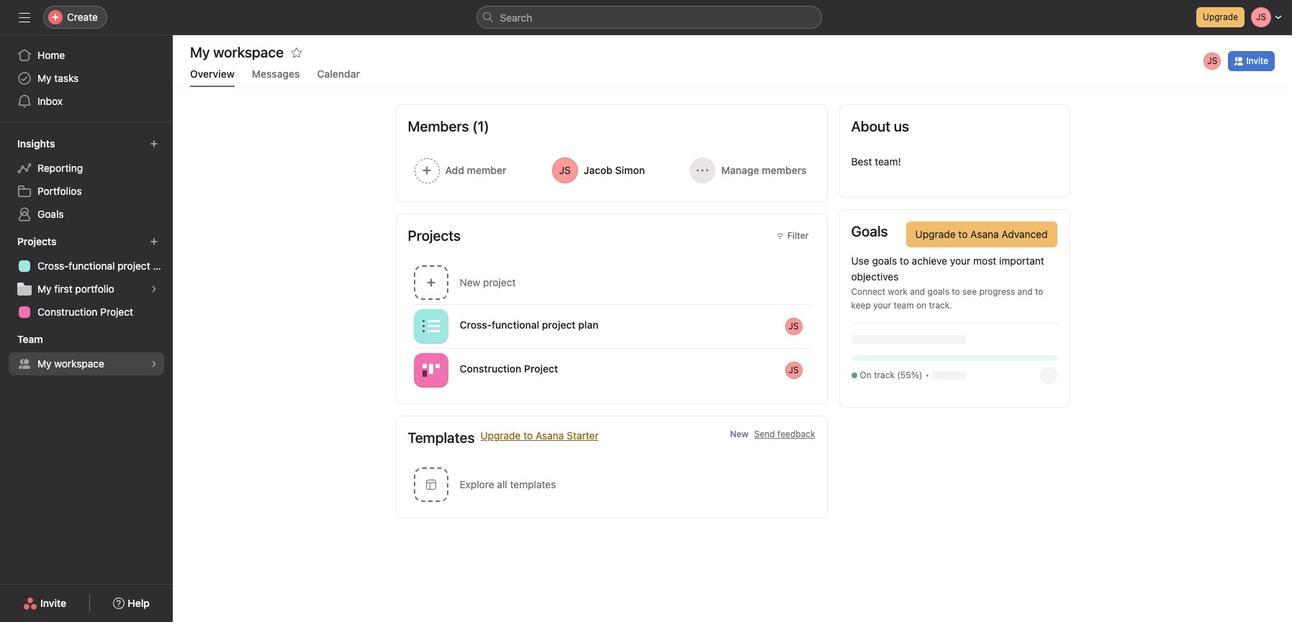 Task type: locate. For each thing, give the bounding box(es) containing it.
cross-functional project plan
[[37, 260, 173, 272], [460, 319, 599, 331]]

on track (55%)
[[860, 370, 922, 381]]

1 vertical spatial new
[[730, 429, 749, 440]]

0 vertical spatial your
[[950, 255, 971, 267]]

starter
[[567, 430, 599, 442]]

functional
[[69, 260, 115, 272], [492, 319, 539, 331]]

portfolios link
[[9, 180, 164, 203]]

1 vertical spatial upgrade
[[915, 228, 956, 240]]

0 vertical spatial asana
[[971, 228, 999, 240]]

and
[[910, 287, 925, 297], [1018, 287, 1033, 297]]

cross-functional project plan inside projects element
[[37, 260, 173, 272]]

1 horizontal spatial projects
[[408, 227, 461, 244]]

0 horizontal spatial cross-functional project plan
[[37, 260, 173, 272]]

upgrade to asana starter button
[[481, 428, 599, 460]]

0 horizontal spatial functional
[[69, 260, 115, 272]]

my down team popup button
[[37, 358, 52, 370]]

1 horizontal spatial construction project
[[460, 363, 558, 375]]

0 horizontal spatial goals
[[872, 255, 897, 267]]

0 vertical spatial goals
[[37, 208, 64, 220]]

to up use goals to achieve your most important objectives connect work and goals to see progress and to keep your team on track.
[[958, 228, 968, 240]]

create button
[[43, 6, 107, 29]]

upgrade inside "button"
[[1203, 12, 1238, 22]]

upgrade
[[1203, 12, 1238, 22], [915, 228, 956, 240], [481, 430, 521, 442]]

see
[[963, 287, 977, 297]]

0 vertical spatial project
[[100, 306, 133, 318]]

member
[[467, 164, 506, 176]]

construction project inside projects element
[[37, 306, 133, 318]]

upgrade inside button
[[915, 228, 956, 240]]

asana
[[971, 228, 999, 240], [536, 430, 564, 442]]

team button
[[14, 330, 56, 350]]

0 vertical spatial my
[[37, 72, 52, 84]]

0 horizontal spatial projects
[[17, 235, 56, 248]]

1 horizontal spatial functional
[[492, 319, 539, 331]]

advanced
[[1002, 228, 1048, 240]]

explore
[[460, 479, 494, 491]]

add member
[[445, 164, 506, 176]]

1 horizontal spatial construction
[[460, 363, 522, 375]]

cross- up first
[[37, 260, 69, 272]]

cross-functional project plan up the portfolio
[[37, 260, 173, 272]]

goals down portfolios on the left of the page
[[37, 208, 64, 220]]

0 horizontal spatial construction project
[[37, 306, 133, 318]]

0 vertical spatial invite
[[1246, 55, 1268, 66]]

3 my from the top
[[37, 358, 52, 370]]

board image
[[422, 362, 440, 379]]

(55%)
[[897, 370, 922, 381]]

projects down add
[[408, 227, 461, 244]]

team
[[894, 300, 914, 311]]

goals link
[[9, 203, 164, 226]]

to up templates
[[524, 430, 533, 442]]

0 vertical spatial construction project
[[37, 306, 133, 318]]

on
[[860, 370, 872, 381]]

construction project
[[37, 306, 133, 318], [460, 363, 558, 375]]

tasks
[[54, 72, 79, 84]]

cross-functional project plan link
[[9, 255, 173, 278]]

teams element
[[0, 327, 173, 379]]

goals
[[37, 208, 64, 220], [851, 223, 888, 240]]

asana inside templates upgrade to asana starter
[[536, 430, 564, 442]]

manage members button
[[683, 151, 815, 190]]

new
[[460, 276, 480, 289], [730, 429, 749, 440]]

home
[[37, 49, 65, 61]]

use
[[851, 255, 869, 267]]

1 horizontal spatial goals
[[928, 287, 950, 297]]

2 horizontal spatial upgrade
[[1203, 12, 1238, 22]]

team!
[[875, 156, 901, 168]]

send
[[754, 429, 775, 440]]

my left tasks
[[37, 72, 52, 84]]

1 horizontal spatial your
[[950, 255, 971, 267]]

my inside teams element
[[37, 358, 52, 370]]

reporting link
[[9, 157, 164, 180]]

2 my from the top
[[37, 283, 52, 295]]

0 horizontal spatial cross-
[[37, 260, 69, 272]]

filter button
[[769, 226, 815, 246]]

js
[[1208, 55, 1218, 66], [789, 321, 799, 332], [789, 365, 799, 375]]

1 horizontal spatial upgrade
[[915, 228, 956, 240]]

portfolios
[[37, 185, 82, 197]]

1 horizontal spatial project
[[483, 276, 516, 289]]

upgrade button
[[1197, 7, 1245, 27]]

asana inside upgrade to asana advanced button
[[971, 228, 999, 240]]

1 vertical spatial goals
[[928, 287, 950, 297]]

0 vertical spatial goals
[[872, 255, 897, 267]]

portfolio
[[75, 283, 114, 295]]

0 horizontal spatial project
[[118, 260, 150, 272]]

1 vertical spatial construction
[[460, 363, 522, 375]]

0 vertical spatial plan
[[153, 260, 173, 272]]

and up on
[[910, 287, 925, 297]]

0 horizontal spatial goals
[[37, 208, 64, 220]]

functional down new project
[[492, 319, 539, 331]]

new send feedback
[[730, 429, 815, 440]]

0 vertical spatial construction
[[37, 306, 98, 318]]

my inside projects element
[[37, 283, 52, 295]]

construction down first
[[37, 306, 98, 318]]

1 horizontal spatial and
[[1018, 287, 1033, 297]]

filter
[[787, 230, 809, 241]]

2 and from the left
[[1018, 287, 1033, 297]]

my inside global element
[[37, 72, 52, 84]]

cross-functional project plan down new project
[[460, 319, 599, 331]]

1 vertical spatial my
[[37, 283, 52, 295]]

1 vertical spatial construction project
[[460, 363, 558, 375]]

1 horizontal spatial cross-functional project plan
[[460, 319, 599, 331]]

0 vertical spatial invite button
[[1228, 51, 1275, 71]]

0 vertical spatial cross-
[[37, 260, 69, 272]]

invite
[[1246, 55, 1268, 66], [40, 598, 66, 610]]

0 vertical spatial functional
[[69, 260, 115, 272]]

goals up objectives at top right
[[872, 255, 897, 267]]

global element
[[0, 35, 173, 122]]

0 vertical spatial new
[[460, 276, 480, 289]]

members
[[762, 164, 807, 176]]

track
[[874, 370, 895, 381]]

cross- down new project
[[460, 319, 492, 331]]

your
[[950, 255, 971, 267], [873, 300, 891, 311]]

my first portfolio
[[37, 283, 114, 295]]

1 vertical spatial js
[[789, 321, 799, 332]]

add to starred image
[[291, 47, 302, 58]]

my left first
[[37, 283, 52, 295]]

cross- inside projects element
[[37, 260, 69, 272]]

inbox link
[[9, 90, 164, 113]]

Search tasks, projects, and more text field
[[476, 6, 822, 29]]

and right progress at the top right of page
[[1018, 287, 1033, 297]]

2 vertical spatial upgrade
[[481, 430, 521, 442]]

2 vertical spatial project
[[542, 319, 576, 331]]

to down important
[[1035, 287, 1043, 297]]

my
[[37, 72, 52, 84], [37, 283, 52, 295], [37, 358, 52, 370]]

0 vertical spatial upgrade
[[1203, 12, 1238, 22]]

0 horizontal spatial construction
[[37, 306, 98, 318]]

0 horizontal spatial invite button
[[14, 591, 76, 617]]

0 horizontal spatial and
[[910, 287, 925, 297]]

0 horizontal spatial asana
[[536, 430, 564, 442]]

construction right board "image"
[[460, 363, 522, 375]]

my workspace
[[190, 44, 284, 60]]

1 my from the top
[[37, 72, 52, 84]]

asana up most
[[971, 228, 999, 240]]

projects
[[408, 227, 461, 244], [17, 235, 56, 248]]

your left most
[[950, 255, 971, 267]]

add
[[445, 164, 464, 176]]

0 horizontal spatial upgrade
[[481, 430, 521, 442]]

1 vertical spatial asana
[[536, 430, 564, 442]]

your down connect
[[873, 300, 891, 311]]

1 vertical spatial your
[[873, 300, 891, 311]]

invite button
[[1228, 51, 1275, 71], [14, 591, 76, 617]]

2 vertical spatial my
[[37, 358, 52, 370]]

jacob simon button
[[546, 151, 678, 190]]

2 vertical spatial js
[[789, 365, 799, 375]]

•
[[925, 370, 929, 381]]

1 vertical spatial project
[[524, 363, 558, 375]]

1 vertical spatial invite
[[40, 598, 66, 610]]

0 horizontal spatial project
[[100, 306, 133, 318]]

my workspace link
[[9, 353, 164, 376]]

progress
[[979, 287, 1015, 297]]

my for my tasks
[[37, 72, 52, 84]]

1 horizontal spatial plan
[[578, 319, 599, 331]]

1 horizontal spatial invite
[[1246, 55, 1268, 66]]

functional up the portfolio
[[69, 260, 115, 272]]

goals
[[872, 255, 897, 267], [928, 287, 950, 297]]

0 horizontal spatial new
[[460, 276, 480, 289]]

insights
[[17, 138, 55, 150]]

construction project down my first portfolio link
[[37, 306, 133, 318]]

achieve
[[912, 255, 947, 267]]

manage
[[721, 164, 759, 176]]

1 vertical spatial goals
[[851, 223, 888, 240]]

construction
[[37, 306, 98, 318], [460, 363, 522, 375]]

construction project up templates upgrade to asana starter
[[460, 363, 558, 375]]

all
[[497, 479, 507, 491]]

0 vertical spatial project
[[118, 260, 150, 272]]

new insights image
[[150, 140, 158, 148]]

goals up use
[[851, 223, 888, 240]]

plan
[[153, 260, 173, 272], [578, 319, 599, 331]]

2 horizontal spatial project
[[542, 319, 576, 331]]

1 horizontal spatial new
[[730, 429, 749, 440]]

overview link
[[190, 68, 235, 87]]

cross-
[[37, 260, 69, 272], [460, 319, 492, 331]]

goals up track.
[[928, 287, 950, 297]]

asana left starter
[[536, 430, 564, 442]]

projects up first
[[17, 235, 56, 248]]

1 vertical spatial project
[[483, 276, 516, 289]]

1 and from the left
[[910, 287, 925, 297]]

messages link
[[252, 68, 300, 87]]

0 vertical spatial cross-functional project plan
[[37, 260, 173, 272]]

1 horizontal spatial asana
[[971, 228, 999, 240]]

1 vertical spatial cross-
[[460, 319, 492, 331]]

projects inside "dropdown button"
[[17, 235, 56, 248]]

0 horizontal spatial plan
[[153, 260, 173, 272]]



Task type: describe. For each thing, give the bounding box(es) containing it.
feedback
[[778, 429, 815, 440]]

1 vertical spatial cross-functional project plan
[[460, 319, 599, 331]]

list image
[[422, 318, 440, 335]]

connect
[[851, 287, 886, 297]]

important
[[999, 255, 1044, 267]]

messages
[[252, 68, 300, 80]]

projects element
[[0, 229, 173, 327]]

first
[[54, 283, 72, 295]]

templates upgrade to asana starter
[[408, 430, 599, 446]]

explore all templates
[[460, 479, 556, 491]]

my for my workspace
[[37, 358, 52, 370]]

keep
[[851, 300, 871, 311]]

objectives
[[851, 271, 899, 283]]

templates
[[408, 430, 475, 446]]

members (1)
[[408, 118, 489, 135]]

calendar link
[[317, 68, 360, 87]]

1 horizontal spatial goals
[[851, 223, 888, 240]]

jacob simon
[[584, 164, 645, 176]]

add member button
[[408, 151, 540, 190]]

my tasks
[[37, 72, 79, 84]]

to left see
[[952, 287, 960, 297]]

use goals to achieve your most important objectives connect work and goals to see progress and to keep your team on track.
[[851, 255, 1044, 311]]

js for construction project
[[789, 365, 799, 375]]

goals inside goals 'link'
[[37, 208, 64, 220]]

team
[[17, 333, 43, 346]]

new project or portfolio image
[[150, 238, 158, 246]]

best
[[851, 156, 872, 168]]

insights element
[[0, 131, 173, 229]]

send feedback link
[[754, 428, 815, 441]]

help
[[128, 598, 150, 610]]

js for cross-functional project plan
[[789, 321, 799, 332]]

simon
[[615, 164, 645, 176]]

plan inside projects element
[[153, 260, 173, 272]]

upgrade inside templates upgrade to asana starter
[[481, 430, 521, 442]]

0 horizontal spatial invite
[[40, 598, 66, 610]]

1 vertical spatial functional
[[492, 319, 539, 331]]

1 horizontal spatial cross-
[[460, 319, 492, 331]]

most
[[973, 255, 997, 267]]

to inside button
[[958, 228, 968, 240]]

1 vertical spatial invite button
[[14, 591, 76, 617]]

upgrade to asana advanced
[[915, 228, 1048, 240]]

0 horizontal spatial your
[[873, 300, 891, 311]]

help button
[[104, 591, 159, 617]]

see details, my first portfolio image
[[150, 285, 158, 294]]

create
[[67, 11, 98, 23]]

work
[[888, 287, 908, 297]]

calendar
[[317, 68, 360, 80]]

1 vertical spatial plan
[[578, 319, 599, 331]]

new for new send feedback
[[730, 429, 749, 440]]

new for new project
[[460, 276, 480, 289]]

upgrade for upgrade to asana advanced
[[915, 228, 956, 240]]

construction inside projects element
[[37, 306, 98, 318]]

0 vertical spatial js
[[1208, 55, 1218, 66]]

track.
[[929, 300, 952, 311]]

my first portfolio link
[[9, 278, 164, 301]]

upgrade to asana advanced button
[[906, 222, 1057, 248]]

new project
[[460, 276, 516, 289]]

my workspace
[[37, 358, 104, 370]]

reporting
[[37, 162, 83, 174]]

on
[[916, 300, 927, 311]]

functional inside projects element
[[69, 260, 115, 272]]

construction project link
[[9, 301, 164, 324]]

my tasks link
[[9, 67, 164, 90]]

manage members
[[721, 164, 807, 176]]

about us
[[851, 118, 909, 135]]

templates
[[510, 479, 556, 491]]

to left achieve
[[900, 255, 909, 267]]

inbox
[[37, 95, 63, 107]]

project inside cross-functional project plan link
[[118, 260, 150, 272]]

jacob
[[584, 164, 613, 176]]

best team!
[[851, 156, 901, 168]]

1 horizontal spatial project
[[524, 363, 558, 375]]

see details, my workspace image
[[150, 360, 158, 369]]

home link
[[9, 44, 164, 67]]

hide sidebar image
[[19, 12, 30, 23]]

my for my first portfolio
[[37, 283, 52, 295]]

workspace
[[54, 358, 104, 370]]

1 horizontal spatial invite button
[[1228, 51, 1275, 71]]

to inside templates upgrade to asana starter
[[524, 430, 533, 442]]

overview
[[190, 68, 235, 80]]

upgrade for upgrade
[[1203, 12, 1238, 22]]

projects button
[[14, 232, 69, 252]]



Task type: vqa. For each thing, say whether or not it's contained in the screenshot.
Get to the bottom
no



